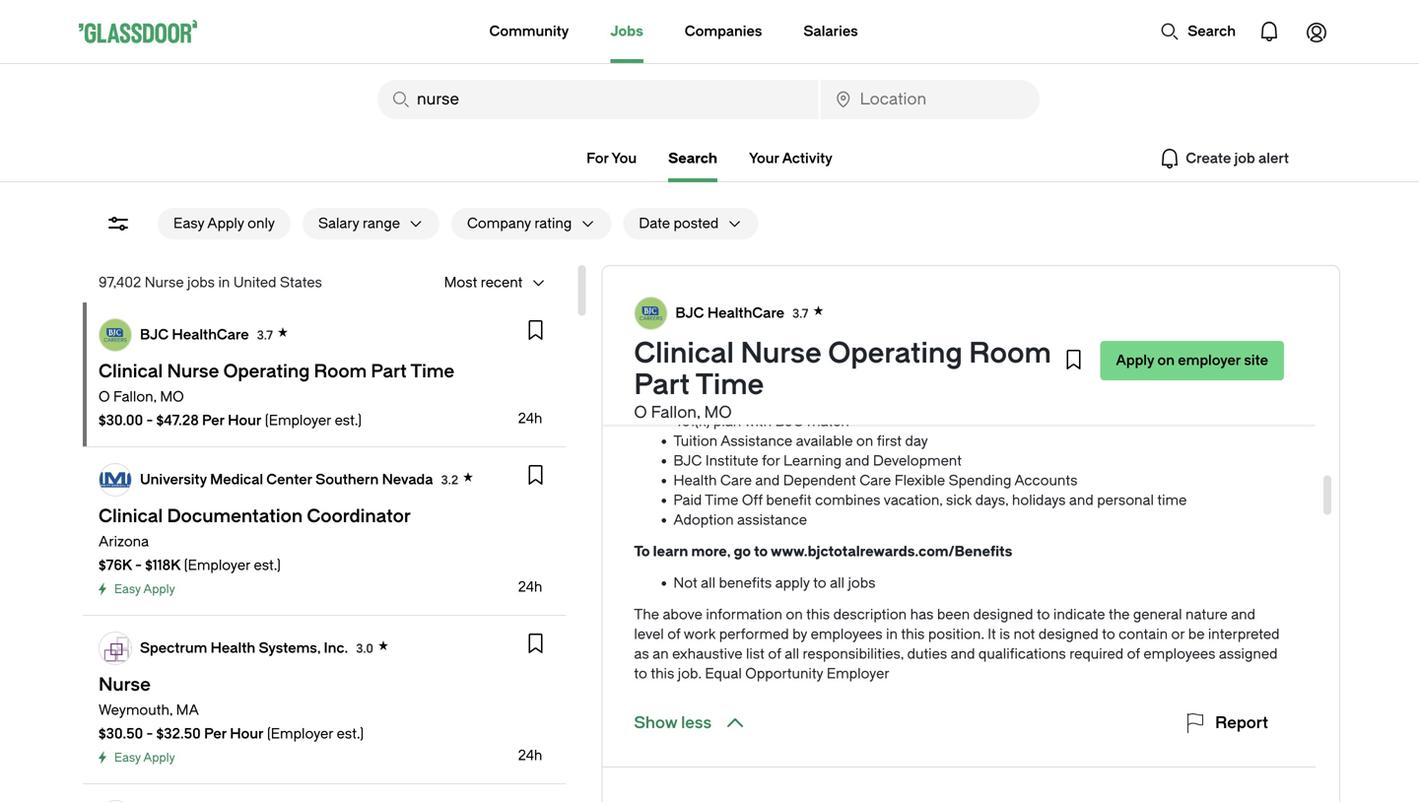 Task type: vqa. For each thing, say whether or not it's contained in the screenshot.
BJC HealthCare Logo within Jobs List element
yes



Task type: locate. For each thing, give the bounding box(es) containing it.
in down description
[[886, 626, 898, 643]]

and left 'legal'
[[1023, 335, 1048, 351]]

1 none field from the left
[[377, 80, 819, 119]]

clinical
[[634, 337, 734, 370]]

and up 'interpreted'
[[1231, 607, 1256, 623]]

1 vertical spatial jobs
[[848, 575, 876, 591]]

1 horizontal spatial on
[[856, 433, 873, 449]]

0 horizontal spatial your
[[691, 303, 720, 319]]

on down the funded
[[856, 433, 873, 449]]

0 horizontal spatial 3.7
[[257, 328, 273, 342]]

1 horizontal spatial 3.7
[[792, 307, 809, 321]]

at
[[634, 283, 649, 300]]

mo down disability
[[704, 404, 732, 422]]

spectrum health systems, inc. logo image
[[100, 633, 131, 664]]

hour inside o fallon, mo $30.00 - $47.28 per hour (employer est.)
[[228, 412, 262, 429]]

$32.50
[[156, 726, 201, 742]]

by right the funded
[[897, 394, 911, 410]]

0 horizontal spatial the
[[674, 354, 695, 371]]

2 vertical spatial easy
[[114, 751, 141, 765]]

apply
[[775, 575, 810, 591]]

spending
[[949, 473, 1012, 489]]

position.
[[928, 626, 984, 643]]

- left "$47.28"
[[146, 412, 153, 429]]

(employer up the 'center'
[[265, 412, 331, 429]]

benefits
[[1038, 283, 1091, 300], [719, 575, 772, 591]]

by up opportunity
[[793, 626, 807, 643]]

your up financial
[[932, 283, 961, 300]]

est.) inside o fallon, mo $30.00 - $47.28 per hour (employer est.)
[[335, 412, 362, 429]]

2 easy apply from the top
[[114, 751, 175, 765]]

university medical center southern nevada
[[140, 471, 433, 488]]

on left employer
[[1158, 352, 1175, 369]]

est.) up systems,
[[254, 557, 281, 574]]

1 horizontal spatial health
[[674, 473, 717, 489]]

o up $30.00
[[99, 389, 110, 405]]

0 vertical spatial by
[[864, 374, 879, 390]]

general
[[1133, 607, 1182, 623]]

est.) down 3.0 at the bottom of page
[[337, 726, 364, 742]]

bjc healthcare
[[676, 305, 785, 321], [140, 326, 249, 343]]

0 vertical spatial search
[[1188, 23, 1236, 39]]

month
[[698, 354, 742, 371]]

to up 'required'
[[1102, 626, 1115, 643]]

0 vertical spatial 24h
[[518, 410, 542, 427]]

time up the plan
[[696, 369, 764, 402]]

hour inside 'weymouth, ma $30.50 - $32.50 per hour (employer est.)'
[[230, 726, 264, 742]]

sick
[[946, 492, 972, 509]]

0 horizontal spatial none field
[[377, 80, 819, 119]]

duties
[[907, 646, 947, 662]]

per right "$47.28"
[[202, 412, 225, 429]]

healthcare down committed
[[707, 305, 785, 321]]

0 vertical spatial time
[[696, 369, 764, 402]]

0 horizontal spatial health
[[211, 640, 255, 656]]

-
[[146, 412, 153, 429], [135, 557, 142, 574], [146, 726, 153, 742]]

time up adoption
[[705, 492, 739, 509]]

1 vertical spatial per
[[204, 726, 227, 742]]

show
[[634, 714, 677, 732]]

for you link
[[587, 150, 637, 167]]

1 vertical spatial hour
[[230, 726, 264, 742]]

0 horizontal spatial all
[[701, 575, 716, 591]]

by up the funded
[[864, 374, 879, 390]]

fallon, up $30.00
[[113, 389, 157, 405]]

in inside the above information on this description has been designed to indicate the general nature and level of work performed by employees in this position. it is not designed to contain or be interpreted as an exhaustive list of all responsibilities, duties and qualifications required of employees assigned to this job. equal opportunity employer
[[886, 626, 898, 643]]

1 24h from the top
[[518, 410, 542, 427]]

for right paid
[[843, 374, 861, 390]]

easy apply down $118k
[[114, 582, 175, 596]]

rewards
[[702, 264, 762, 280]]

weymouth, ma $30.50 - $32.50 per hour (employer est.)
[[99, 702, 364, 742]]

est.) inside arizona $76k - $118k (employer est.)
[[254, 557, 281, 574]]

care
[[720, 473, 752, 489], [860, 473, 891, 489]]

go
[[734, 544, 751, 560]]

hour up medical
[[228, 412, 262, 429]]

2 vertical spatial est.)
[[337, 726, 364, 742]]

pension
[[674, 394, 727, 410]]

None field
[[377, 80, 819, 119], [821, 80, 1040, 119]]

bjc healthcare logo image
[[635, 298, 667, 329], [100, 319, 131, 351]]

0 horizontal spatial nurse
[[145, 274, 184, 291]]

by inside the above information on this description has been designed to indicate the general nature and level of work performed by employees in this position. it is not designed to contain or be interpreted as an exhaustive list of all responsibilities, duties and qualifications required of employees assigned to this job. equal opportunity employer
[[793, 626, 807, 643]]

0 vertical spatial with
[[1007, 283, 1034, 300]]

to right go
[[754, 544, 768, 560]]

1 horizontal spatial benefits
[[1038, 283, 1091, 300]]

0 horizontal spatial for
[[762, 453, 780, 469]]

this down has
[[901, 626, 925, 643]]

jobs
[[187, 274, 215, 291], [848, 575, 876, 591]]

1 vertical spatial easy apply
[[114, 751, 175, 765]]

this down apply
[[806, 607, 830, 623]]

- down weymouth,
[[146, 726, 153, 742]]

$30.50
[[99, 726, 143, 742]]

of down above
[[667, 626, 681, 643]]

university
[[140, 471, 207, 488]]

1 vertical spatial nurse
[[741, 337, 822, 370]]

care down institute
[[720, 473, 752, 489]]

0 vertical spatial the
[[674, 354, 695, 371]]

fallon,
[[113, 389, 157, 405], [651, 404, 700, 422]]

0 horizontal spatial by
[[793, 626, 807, 643]]

1 horizontal spatial healthcare
[[707, 305, 785, 321]]

1 horizontal spatial for
[[843, 374, 861, 390]]

0 horizontal spatial fallon,
[[113, 389, 157, 405]]

and up financial
[[905, 283, 929, 300]]

mo
[[160, 389, 184, 405], [704, 404, 732, 422]]

3.7
[[792, 307, 809, 321], [257, 328, 273, 342]]

and down accounts
[[1069, 492, 1094, 509]]

learn
[[653, 544, 688, 560]]

bjc healthcare down the 97,402 nurse jobs in united states
[[140, 326, 249, 343]]

apply down $118k
[[143, 582, 175, 596]]

company rating button
[[451, 208, 572, 239]]

available down match
[[796, 433, 853, 449]]

- right $76k
[[135, 557, 142, 574]]

bjc healthcare logo image down 97,402
[[100, 319, 131, 351]]

for
[[843, 374, 861, 390], [762, 453, 780, 469]]

care up combines
[[860, 473, 891, 489]]

2 vertical spatial on
[[786, 607, 803, 623]]

day
[[1232, 335, 1255, 351], [905, 433, 928, 449]]

1 horizontal spatial the
[[1109, 607, 1130, 623]]

all right not
[[701, 575, 716, 591]]

apply on employer site
[[1116, 352, 1268, 369]]

medical,
[[782, 335, 837, 351]]

bjc healthcare for the right bjc healthcare logo
[[676, 305, 785, 321]]

paid
[[674, 492, 702, 509]]

bjc healthcare logo image up clinical on the top of page
[[635, 298, 667, 329]]

0 vertical spatial bjc healthcare
[[676, 305, 785, 321]]

1 horizontal spatial jobs
[[848, 575, 876, 591]]

3.2
[[441, 473, 458, 487]]

you up social
[[878, 283, 901, 300]]

easy apply
[[114, 582, 175, 596], [114, 751, 175, 765]]

healthcare inside jobs list element
[[172, 326, 249, 343]]

2 vertical spatial this
[[651, 666, 674, 682]]

and up off
[[755, 473, 780, 489]]

health left systems,
[[211, 640, 255, 656]]

available up apply on employer site
[[1143, 335, 1200, 351]]

est.)
[[335, 412, 362, 429], [254, 557, 281, 574], [337, 726, 364, 742]]

1 vertical spatial the
[[1109, 607, 1130, 623]]

with
[[1007, 283, 1034, 300], [745, 413, 772, 430]]

to right apply
[[813, 575, 827, 591]]

1 vertical spatial search
[[668, 150, 717, 167]]

easy down $76k
[[114, 582, 141, 596]]

all down to learn more, go to www.bjctotalrewards.com/benefits
[[830, 575, 845, 591]]

on down apply
[[786, 607, 803, 623]]

0 horizontal spatial care
[[720, 473, 752, 489]]

responsibilities,
[[803, 646, 904, 662]]

o inside clinical nurse operating room part time o fallon, mo
[[634, 404, 647, 422]]

the inside the above information on this description has been designed to indicate the general nature and level of work performed by employees in this position. it is not designed to contain or be interpreted as an exhaustive list of all responsibilities, duties and qualifications required of employees assigned to this job. equal opportunity employer
[[1109, 607, 1130, 623]]

the
[[634, 607, 659, 623]]

easy for university
[[114, 582, 141, 596]]

easy up the 97,402 nurse jobs in united states
[[173, 215, 204, 232]]

3.7 inside jobs list element
[[257, 328, 273, 342]]

insurance*
[[736, 374, 808, 390]]

paid
[[811, 374, 839, 390]]

1 horizontal spatial o
[[634, 404, 647, 422]]

to up emotional,
[[797, 283, 810, 300]]

systems,
[[259, 640, 321, 656]]

2 vertical spatial by
[[793, 626, 807, 643]]

day up the development
[[905, 433, 928, 449]]

nurse inside clinical nurse operating room part time o fallon, mo
[[741, 337, 822, 370]]

day up the site
[[1232, 335, 1255, 351]]

1 vertical spatial with
[[745, 413, 772, 430]]

with up assistance
[[745, 413, 772, 430]]

total
[[666, 264, 699, 280]]

jobs up description
[[848, 575, 876, 591]]

search
[[1188, 23, 1236, 39], [668, 150, 717, 167]]

holidays
[[1012, 492, 1066, 509]]

interpreted
[[1208, 626, 1280, 643]]

1 horizontal spatial with
[[1007, 283, 1034, 300]]

in left united
[[218, 274, 230, 291]]

(employer right $118k
[[184, 557, 250, 574]]

tuition
[[674, 433, 718, 449]]

for down assistance
[[762, 453, 780, 469]]

time
[[696, 369, 764, 402], [705, 492, 739, 509]]

of up the site
[[1258, 335, 1272, 351]]

1 vertical spatial employees
[[1144, 646, 1216, 662]]

1 vertical spatial healthcare
[[172, 326, 249, 343]]

first up the development
[[877, 433, 902, 449]]

employees up responsibilities,
[[811, 626, 883, 643]]

designed up is
[[973, 607, 1033, 623]]

0 vertical spatial healthcare
[[707, 305, 785, 321]]

and
[[905, 283, 929, 300], [1094, 283, 1119, 300], [898, 303, 923, 319], [1023, 335, 1048, 351], [845, 453, 870, 469], [755, 473, 780, 489], [1069, 492, 1094, 509], [1231, 607, 1256, 623], [951, 646, 975, 662]]

1 horizontal spatial you
[[1239, 283, 1263, 300]]

designed down indicate
[[1039, 626, 1099, 643]]

1 horizontal spatial nurse
[[741, 337, 822, 370]]

0 vertical spatial 3.7
[[792, 307, 809, 321]]

equal
[[705, 666, 742, 682]]

arizona $76k - $118k (employer est.)
[[99, 534, 281, 574]]

3.7 down united
[[257, 328, 273, 342]]

on
[[1158, 352, 1175, 369], [856, 433, 873, 449], [786, 607, 803, 623]]

0 vertical spatial available
[[1143, 335, 1200, 351]]

1 vertical spatial bjc healthcare
[[140, 326, 249, 343]]

1 horizontal spatial mo
[[704, 404, 732, 422]]

0 horizontal spatial benefits
[[719, 575, 772, 591]]

0 vertical spatial easy apply
[[114, 582, 175, 596]]

all up opportunity
[[785, 646, 799, 662]]

mo up "$47.28"
[[160, 389, 184, 405]]

0 horizontal spatial healthcare
[[172, 326, 249, 343]]

1 vertical spatial by
[[897, 394, 911, 410]]

0 horizontal spatial first
[[877, 433, 902, 449]]

1 vertical spatial -
[[135, 557, 142, 574]]

easy apply down $30.50
[[114, 751, 175, 765]]

0 vertical spatial hour
[[228, 412, 262, 429]]

it
[[988, 626, 996, 643]]

0 vertical spatial per
[[202, 412, 225, 429]]

combines
[[815, 492, 881, 509]]

Search keyword field
[[377, 80, 819, 119]]

an
[[653, 646, 669, 662]]

nurse right 97,402
[[145, 274, 184, 291]]

(employer down systems,
[[267, 726, 333, 742]]

0 vertical spatial -
[[146, 412, 153, 429]]

healthcare down the 97,402 nurse jobs in united states
[[172, 326, 249, 343]]

1 vertical spatial designed
[[1039, 626, 1099, 643]]

nurse up insurance*
[[741, 337, 822, 370]]

24h for inc.
[[518, 748, 542, 764]]

3.7 up medical,
[[792, 307, 809, 321]]

1 easy apply from the top
[[114, 582, 175, 596]]

search button
[[1150, 12, 1246, 51]]

comprehensive
[[674, 335, 778, 351]]

0 vertical spatial on
[[1158, 352, 1175, 369]]

in
[[218, 274, 230, 291], [886, 626, 898, 643]]

or
[[1171, 626, 1185, 643]]

0 vertical spatial nurse
[[145, 274, 184, 291]]

0 horizontal spatial designed
[[973, 607, 1033, 623]]

bjc healthcare up comprehensive
[[676, 305, 785, 321]]

with up the being.
[[1007, 283, 1034, 300]]

your down we're
[[691, 303, 720, 319]]

2 none field from the left
[[821, 80, 1040, 119]]

2 horizontal spatial this
[[901, 626, 925, 643]]

well-
[[984, 303, 1017, 319]]

this down an
[[651, 666, 674, 682]]

bjc healthcare inside jobs list element
[[140, 326, 249, 343]]

0 vertical spatial (employer
[[265, 412, 331, 429]]

0 horizontal spatial with
[[745, 413, 772, 430]]

health
[[674, 473, 717, 489], [211, 640, 255, 656]]

1 vertical spatial your
[[691, 303, 720, 319]]

0 horizontal spatial bjc healthcare logo image
[[100, 319, 131, 351]]

bjc
[[634, 264, 663, 280], [652, 283, 681, 300], [676, 305, 704, 321], [140, 326, 169, 343], [882, 374, 911, 390], [915, 394, 943, 410], [775, 413, 804, 430], [674, 453, 702, 469]]

0 vertical spatial employees
[[811, 626, 883, 643]]

0 vertical spatial jobs
[[187, 274, 215, 291]]

easy down $30.50
[[114, 751, 141, 765]]

0 vertical spatial designed
[[973, 607, 1033, 623]]

1 vertical spatial easy
[[114, 582, 141, 596]]

1 vertical spatial health
[[211, 640, 255, 656]]

(employer inside o fallon, mo $30.00 - $47.28 per hour (employer est.)
[[265, 412, 331, 429]]

3 24h from the top
[[518, 748, 542, 764]]

97,402
[[99, 274, 141, 291]]

after
[[745, 354, 775, 371]]

1 vertical spatial this
[[901, 626, 925, 643]]

1 vertical spatial day
[[905, 433, 928, 449]]

on inside the comprehensive medical, dental, vison, life insurance, and legal services available first day of the month after hire date disability insurance* paid for by bjc pension plan*/403(b) plan funded by bjc 401(k) plan with bjc match tuition assistance available on first day bjc institute for learning and development health care and dependent care flexible spending accounts paid time off benefit combines vacation, sick days, holidays and personal time adoption assistance
[[856, 433, 873, 449]]

1 horizontal spatial search
[[1188, 23, 1236, 39]]

fallon, down part
[[651, 404, 700, 422]]

first up employer
[[1204, 335, 1229, 351]]

jobs left united
[[187, 274, 215, 291]]

2 24h from the top
[[518, 579, 542, 595]]

above
[[663, 607, 703, 623]]

2 vertical spatial (employer
[[267, 726, 333, 742]]

the up disability
[[674, 354, 695, 371]]

employees down or
[[1144, 646, 1216, 662]]

0 vertical spatial for
[[843, 374, 861, 390]]

range
[[363, 215, 400, 232]]

0 horizontal spatial on
[[786, 607, 803, 623]]

companies
[[685, 23, 762, 39]]

time inside the comprehensive medical, dental, vison, life insurance, and legal services available first day of the month after hire date disability insurance* paid for by bjc pension plan*/403(b) plan funded by bjc 401(k) plan with bjc match tuition assistance available on first day bjc institute for learning and development health care and dependent care flexible spending accounts paid time off benefit combines vacation, sick days, holidays and personal time adoption assistance
[[705, 492, 739, 509]]

nevada
[[382, 471, 433, 488]]

hour right $32.50
[[230, 726, 264, 742]]

0 vertical spatial health
[[674, 473, 717, 489]]

most recent button
[[428, 267, 523, 299]]

$118k
[[145, 557, 181, 574]]

dependent
[[783, 473, 856, 489]]

benefits up the being.
[[1038, 283, 1091, 300]]

health up "paid"
[[674, 473, 717, 489]]

date
[[639, 215, 670, 232]]

o down part
[[634, 404, 647, 422]]

is
[[1000, 626, 1010, 643]]

per right $32.50
[[204, 726, 227, 742]]

of
[[1258, 335, 1272, 351], [667, 626, 681, 643], [768, 646, 781, 662], [1127, 646, 1140, 662]]

benefits up information
[[719, 575, 772, 591]]

search link
[[668, 150, 717, 182]]

est.) up southern
[[335, 412, 362, 429]]

this
[[806, 607, 830, 623], [901, 626, 925, 643], [651, 666, 674, 682]]

1 horizontal spatial available
[[1143, 335, 1200, 351]]

has
[[910, 607, 934, 623]]

all inside the above information on this description has been designed to indicate the general nature and level of work performed by employees in this position. it is not designed to contain or be interpreted as an exhaustive list of all responsibilities, duties and qualifications required of employees assigned to this job. equal opportunity employer
[[785, 646, 799, 662]]

1 vertical spatial (employer
[[184, 557, 250, 574]]

for
[[587, 150, 609, 167]]

Search location field
[[821, 80, 1040, 119]]

only
[[248, 215, 275, 232]]

mo inside clinical nurse operating room part time o fallon, mo
[[704, 404, 732, 422]]

1 horizontal spatial fallon,
[[651, 404, 700, 422]]

you right help
[[1239, 283, 1263, 300]]

adoption
[[674, 512, 734, 528]]

date posted button
[[623, 208, 719, 239]]

2 vertical spatial -
[[146, 726, 153, 742]]

1 horizontal spatial all
[[785, 646, 799, 662]]



Task type: describe. For each thing, give the bounding box(es) containing it.
to
[[634, 544, 650, 560]]

of inside the comprehensive medical, dental, vison, life insurance, and legal services available first day of the month after hire date disability insurance* paid for by bjc pension plan*/403(b) plan funded by bjc 401(k) plan with bjc match tuition assistance available on first day bjc institute for learning and development health care and dependent care flexible spending accounts paid time off benefit combines vacation, sick days, holidays and personal time adoption assistance
[[1258, 335, 1272, 351]]

providing
[[814, 283, 874, 300]]

life
[[929, 335, 949, 351]]

emotional,
[[783, 303, 853, 319]]

0 horizontal spatial this
[[651, 666, 674, 682]]

easy apply for -
[[114, 751, 175, 765]]

o inside o fallon, mo $30.00 - $47.28 per hour (employer est.)
[[99, 389, 110, 405]]

1 horizontal spatial your
[[932, 283, 961, 300]]

(employer inside 'weymouth, ma $30.50 - $32.50 per hour (employer est.)'
[[267, 726, 333, 742]]

employer
[[1178, 352, 1241, 369]]

not
[[674, 575, 697, 591]]

assigned
[[1219, 646, 1278, 662]]

24h for southern
[[518, 579, 542, 595]]

0 vertical spatial in
[[218, 274, 230, 291]]

bjc inside jobs list element
[[140, 326, 169, 343]]

www.bjctotalrewards.com/benefits
[[771, 544, 1013, 560]]

resources
[[1122, 283, 1187, 300]]

bjc healthcare logo image inside jobs list element
[[100, 319, 131, 351]]

of down contain
[[1127, 646, 1140, 662]]

easy inside button
[[173, 215, 204, 232]]

legal
[[1051, 335, 1082, 351]]

nurse for clinical
[[741, 337, 822, 370]]

healthcare for the right bjc healthcare logo
[[707, 305, 785, 321]]

to down as
[[634, 666, 647, 682]]

plan
[[713, 413, 741, 430]]

center
[[266, 471, 312, 488]]

learning
[[784, 453, 842, 469]]

assistance
[[737, 512, 807, 528]]

the inside the comprehensive medical, dental, vison, life insurance, and legal services available first day of the month after hire date disability insurance* paid for by bjc pension plan*/403(b) plan funded by bjc 401(k) plan with bjc match tuition assistance available on first day bjc institute for learning and development health care and dependent care flexible spending accounts paid time off benefit combines vacation, sick days, holidays and personal time adoption assistance
[[674, 354, 695, 371]]

show less button
[[634, 712, 747, 735]]

healthcare for bjc healthcare logo in the jobs list element
[[172, 326, 249, 343]]

family
[[965, 283, 1004, 300]]

mo inside o fallon, mo $30.00 - $47.28 per hour (employer est.)
[[160, 389, 184, 405]]

physical,
[[723, 303, 780, 319]]

1 vertical spatial for
[[762, 453, 780, 469]]

for you
[[587, 150, 637, 167]]

to left help
[[1191, 283, 1204, 300]]

date posted
[[639, 215, 719, 232]]

$30.00
[[99, 412, 143, 429]]

2 horizontal spatial all
[[830, 575, 845, 591]]

- inside o fallon, mo $30.00 - $47.28 per hour (employer est.)
[[146, 412, 153, 429]]

match
[[807, 413, 849, 430]]

more,
[[691, 544, 731, 560]]

jobs list element
[[83, 303, 578, 803]]

ma
[[176, 702, 199, 718]]

jobs
[[610, 23, 643, 39]]

date
[[807, 354, 835, 371]]

on inside button
[[1158, 352, 1175, 369]]

most
[[444, 274, 477, 291]]

contain
[[1119, 626, 1168, 643]]

salaries link
[[804, 0, 858, 63]]

salaries
[[804, 23, 858, 39]]

health inside the comprehensive medical, dental, vison, life insurance, and legal services available first day of the month after hire date disability insurance* paid for by bjc pension plan*/403(b) plan funded by bjc 401(k) plan with bjc match tuition assistance available on first day bjc institute for learning and development health care and dependent care flexible spending accounts paid time off benefit combines vacation, sick days, holidays and personal time adoption assistance
[[674, 473, 717, 489]]

description
[[833, 607, 907, 623]]

financial
[[926, 303, 981, 319]]

fallon, inside clinical nurse operating room part time o fallon, mo
[[651, 404, 700, 422]]

services
[[1086, 335, 1140, 351]]

vacation,
[[884, 492, 943, 509]]

information
[[706, 607, 782, 623]]

(employer inside arizona $76k - $118k (employer est.)
[[184, 557, 250, 574]]

to learn more, go to www.bjctotalrewards.com/benefits
[[634, 544, 1013, 560]]

rating
[[535, 215, 572, 232]]

easy apply for $118k
[[114, 582, 175, 596]]

and up "vison,"
[[898, 303, 923, 319]]

easy apply only button
[[158, 208, 291, 239]]

1 horizontal spatial first
[[1204, 335, 1229, 351]]

activity
[[782, 150, 833, 167]]

with inside the comprehensive medical, dental, vison, life insurance, and legal services available first day of the month after hire date disability insurance* paid for by bjc pension plan*/403(b) plan funded by bjc 401(k) plan with bjc match tuition assistance available on first day bjc institute for learning and development health care and dependent care flexible spending accounts paid time off benefit combines vacation, sick days, holidays and personal time adoption assistance
[[745, 413, 772, 430]]

salary
[[318, 215, 359, 232]]

easy apply only
[[173, 215, 275, 232]]

2 care from the left
[[860, 473, 891, 489]]

1 vertical spatial first
[[877, 433, 902, 449]]

and down position.
[[951, 646, 975, 662]]

not all benefits apply to all jobs
[[674, 575, 876, 591]]

company rating
[[467, 215, 572, 232]]

0 vertical spatial day
[[1232, 335, 1255, 351]]

your activity
[[749, 150, 833, 167]]

none field search location
[[821, 80, 1040, 119]]

jobs link
[[610, 0, 643, 63]]

southern
[[316, 471, 379, 488]]

work
[[684, 626, 716, 643]]

with inside bjc total rewards at bjc we're committed to providing you and your family with benefits and resources to help you manage your physical, emotional, social and financial well-being.
[[1007, 283, 1034, 300]]

dental,
[[841, 335, 884, 351]]

1 vertical spatial benefits
[[719, 575, 772, 591]]

not
[[1014, 626, 1035, 643]]

apply left only
[[207, 215, 244, 232]]

apply down $32.50
[[143, 751, 175, 765]]

0 horizontal spatial day
[[905, 433, 928, 449]]

- inside 'weymouth, ma $30.50 - $32.50 per hour (employer est.)'
[[146, 726, 153, 742]]

est.) inside 'weymouth, ma $30.50 - $32.50 per hour (employer est.)'
[[337, 726, 364, 742]]

none field search keyword
[[377, 80, 819, 119]]

per inside o fallon, mo $30.00 - $47.28 per hour (employer est.)
[[202, 412, 225, 429]]

comprehensive medical, dental, vison, life insurance, and legal services available first day of the month after hire date disability insurance* paid for by bjc pension plan*/403(b) plan funded by bjc 401(k) plan with bjc match tuition assistance available on first day bjc institute for learning and development health care and dependent care flexible spending accounts paid time off benefit combines vacation, sick days, holidays and personal time adoption assistance
[[674, 335, 1272, 528]]

1 horizontal spatial employees
[[1144, 646, 1216, 662]]

show less
[[634, 714, 712, 732]]

the above information on this description has been designed to indicate the general nature and level of work performed by employees in this position. it is not designed to contain or be interpreted as an exhaustive list of all responsibilities, duties and qualifications required of employees assigned to this job. equal opportunity employer
[[634, 607, 1280, 682]]

and left the resources
[[1094, 283, 1119, 300]]

3.7 for bjc healthcare logo in the jobs list element
[[257, 328, 273, 342]]

apply down 'services'
[[1116, 352, 1154, 369]]

indicate
[[1054, 607, 1105, 623]]

3.0
[[356, 642, 373, 656]]

0 horizontal spatial employees
[[811, 626, 883, 643]]

institute
[[705, 453, 759, 469]]

2 you from the left
[[1239, 283, 1263, 300]]

3.7 for the right bjc healthcare logo
[[792, 307, 809, 321]]

health inside jobs list element
[[211, 640, 255, 656]]

$47.28
[[156, 412, 199, 429]]

1 you from the left
[[878, 283, 901, 300]]

1 horizontal spatial by
[[864, 374, 879, 390]]

per inside 'weymouth, ma $30.50 - $32.50 per hour (employer est.)'
[[204, 726, 227, 742]]

97,402 nurse jobs in united states
[[99, 274, 322, 291]]

companies link
[[685, 0, 762, 63]]

community
[[489, 23, 569, 39]]

easy for spectrum
[[114, 751, 141, 765]]

search inside button
[[1188, 23, 1236, 39]]

nurse for 97,402
[[145, 274, 184, 291]]

as
[[634, 646, 649, 662]]

arizona
[[99, 534, 149, 550]]

1 horizontal spatial designed
[[1039, 626, 1099, 643]]

funded
[[847, 394, 893, 410]]

0 horizontal spatial jobs
[[187, 274, 215, 291]]

your
[[749, 150, 779, 167]]

vison,
[[888, 335, 926, 351]]

1 horizontal spatial this
[[806, 607, 830, 623]]

o fallon, mo $30.00 - $47.28 per hour (employer est.)
[[99, 389, 362, 429]]

open filter menu image
[[106, 212, 130, 236]]

inc.
[[324, 640, 348, 656]]

fallon, inside o fallon, mo $30.00 - $47.28 per hour (employer est.)
[[113, 389, 157, 405]]

most recent
[[444, 274, 523, 291]]

2 horizontal spatial by
[[897, 394, 911, 410]]

less
[[681, 714, 712, 732]]

time inside clinical nurse operating room part time o fallon, mo
[[696, 369, 764, 402]]

- inside arizona $76k - $118k (employer est.)
[[135, 557, 142, 574]]

benefits inside bjc total rewards at bjc we're committed to providing you and your family with benefits and resources to help you manage your physical, emotional, social and financial well-being.
[[1038, 283, 1091, 300]]

on inside the above information on this description has been designed to indicate the general nature and level of work performed by employees in this position. it is not designed to contain or be interpreted as an exhaustive list of all responsibilities, duties and qualifications required of employees assigned to this job. equal opportunity employer
[[786, 607, 803, 623]]

level
[[634, 626, 664, 643]]

to left indicate
[[1037, 607, 1050, 623]]

accounts
[[1014, 473, 1078, 489]]

university medical center southern nevada logo image
[[100, 464, 131, 496]]

posted
[[674, 215, 719, 232]]

0 horizontal spatial search
[[668, 150, 717, 167]]

company
[[467, 215, 531, 232]]

of right list
[[768, 646, 781, 662]]

development
[[873, 453, 962, 469]]

days,
[[975, 492, 1009, 509]]

your activity link
[[749, 150, 833, 167]]

you
[[612, 150, 637, 167]]

opportunity
[[745, 666, 823, 682]]

being.
[[1017, 303, 1057, 319]]

and up combines
[[845, 453, 870, 469]]

hire
[[778, 354, 803, 371]]

1 horizontal spatial bjc healthcare logo image
[[635, 298, 667, 329]]

1 care from the left
[[720, 473, 752, 489]]

room
[[969, 337, 1051, 370]]

bjc healthcare for bjc healthcare logo in the jobs list element
[[140, 326, 249, 343]]

0 horizontal spatial available
[[796, 433, 853, 449]]



